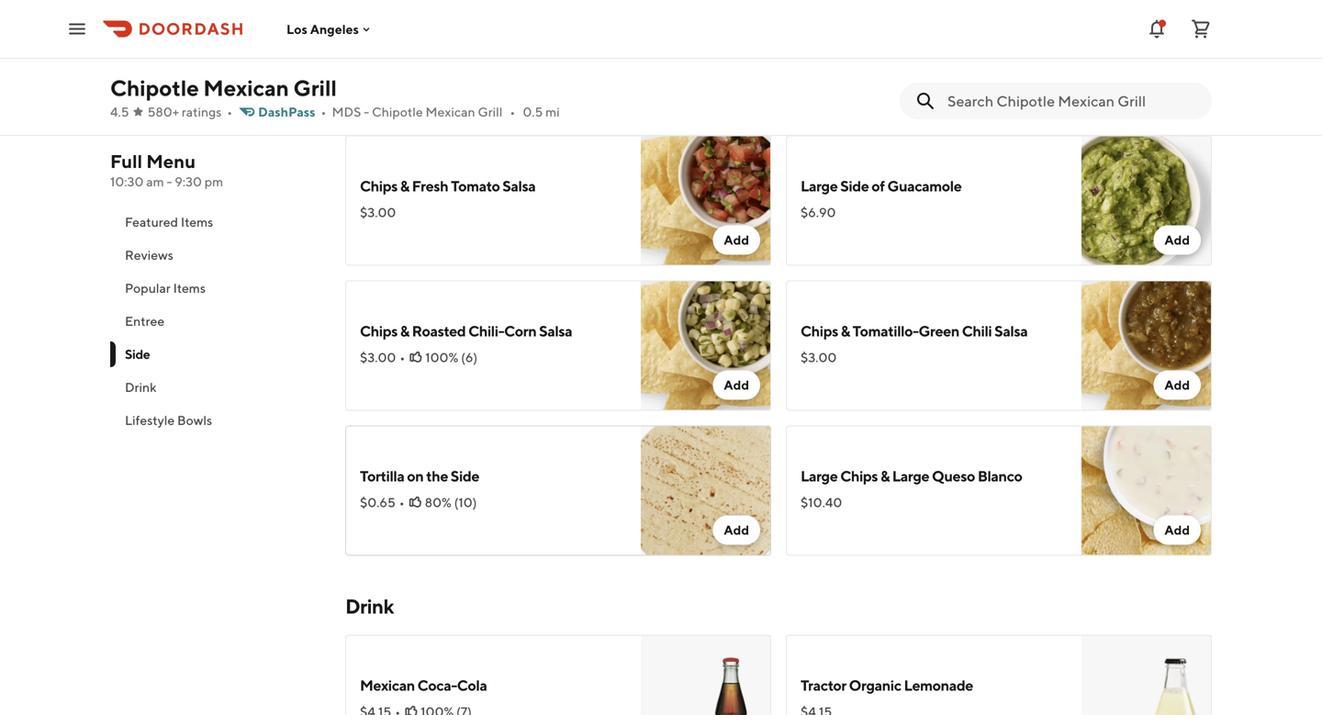 Task type: locate. For each thing, give the bounding box(es) containing it.
mexican coca-cola
[[360, 677, 487, 694]]

mexican coca-cola image
[[641, 635, 771, 715]]

0 vertical spatial mexican
[[203, 75, 289, 101]]

& left tomatillo- at right
[[841, 322, 850, 340]]

1 horizontal spatial salsa
[[539, 322, 572, 340]]

add
[[724, 232, 749, 247], [1165, 232, 1190, 247], [724, 377, 749, 393], [1165, 377, 1190, 393], [724, 523, 749, 538], [1165, 523, 1190, 538]]

salsa
[[503, 177, 536, 195], [539, 322, 572, 340], [995, 322, 1028, 340]]

0 horizontal spatial grill
[[293, 75, 337, 101]]

am
[[146, 174, 164, 189]]

entree button
[[110, 305, 323, 338]]

& left roasted
[[400, 322, 409, 340]]

add for chips & roasted chili-corn salsa
[[724, 377, 749, 393]]

0 vertical spatial of
[[391, 32, 404, 50]]

$3.00
[[360, 205, 396, 220], [360, 350, 396, 365], [801, 350, 837, 365]]

roasted
[[412, 322, 466, 340]]

mi
[[546, 104, 560, 119]]

1 horizontal spatial grill
[[478, 104, 503, 119]]

large left queso
[[892, 467, 930, 485]]

chips & tomatillo-green chili salsa
[[801, 322, 1028, 340]]

items inside button
[[181, 214, 213, 230]]

coca-
[[418, 677, 457, 694]]

chips left tomatillo- at right
[[801, 322, 838, 340]]

2 horizontal spatial mexican
[[426, 104, 475, 119]]

guacamole
[[407, 32, 481, 50], [888, 177, 962, 195]]

fresh
[[412, 177, 448, 195]]

add button for chips & fresh tomato salsa
[[713, 225, 760, 255]]

(10)
[[454, 495, 477, 510]]

chips for chips & tomatillo-green chili salsa
[[801, 322, 838, 340]]

1 vertical spatial items
[[173, 281, 206, 296]]

items
[[181, 214, 213, 230], [173, 281, 206, 296]]

ratings
[[182, 104, 222, 119]]

large side of guacamole image
[[1082, 135, 1212, 266]]

green
[[919, 322, 960, 340]]

chipotle up the 580+
[[110, 75, 199, 101]]

0 vertical spatial chipotle
[[110, 75, 199, 101]]

0 vertical spatial grill
[[293, 75, 337, 101]]

- right mds
[[364, 104, 369, 119]]

drink
[[125, 380, 157, 395], [345, 595, 394, 619]]

1 vertical spatial of
[[872, 177, 885, 195]]

$3.00 for chips & fresh tomato salsa
[[360, 205, 396, 220]]

items for popular items
[[173, 281, 206, 296]]

chips left the fresh
[[360, 177, 398, 195]]

1 horizontal spatial guacamole
[[888, 177, 962, 195]]

add button for large chips & large queso blanco
[[1154, 516, 1201, 545]]

bowls
[[177, 413, 212, 428]]

2 horizontal spatial salsa
[[995, 322, 1028, 340]]

full
[[110, 151, 142, 172]]

large side of guacamole
[[801, 177, 962, 195]]

chili
[[962, 322, 992, 340]]

0 vertical spatial guacamole
[[407, 32, 481, 50]]

salsa for chips & roasted chili-corn salsa
[[539, 322, 572, 340]]

1 vertical spatial drink
[[345, 595, 394, 619]]

1 vertical spatial chipotle
[[372, 104, 423, 119]]

1 vertical spatial grill
[[478, 104, 503, 119]]

100%
[[425, 350, 459, 365]]

& for roasted
[[400, 322, 409, 340]]

items inside "button"
[[173, 281, 206, 296]]

1 vertical spatial mexican
[[426, 104, 475, 119]]

chips
[[360, 177, 398, 195], [360, 322, 398, 340], [801, 322, 838, 340], [840, 467, 878, 485]]

the
[[426, 467, 448, 485]]

featured items button
[[110, 206, 323, 239]]

grill
[[293, 75, 337, 101], [478, 104, 503, 119]]

large
[[801, 177, 838, 195], [801, 467, 838, 485], [892, 467, 930, 485]]

chipotle
[[110, 75, 199, 101], [372, 104, 423, 119]]

add button
[[713, 225, 760, 255], [1154, 225, 1201, 255], [713, 371, 760, 400], [1154, 371, 1201, 400], [713, 516, 760, 545], [1154, 516, 1201, 545]]

side of queso blanco image
[[1082, 0, 1212, 121]]

items right "popular"
[[173, 281, 206, 296]]

entree
[[125, 314, 165, 329]]

chips & roasted chili-corn salsa
[[360, 322, 572, 340]]

- right am
[[167, 174, 172, 189]]

0 horizontal spatial guacamole
[[407, 32, 481, 50]]

blanco
[[978, 467, 1023, 485]]

popular
[[125, 281, 171, 296]]

$3.00 for chips & tomatillo-green chili salsa
[[801, 350, 837, 365]]

featured items
[[125, 214, 213, 230]]

0 horizontal spatial drink
[[125, 380, 157, 395]]

large up $10.40
[[801, 467, 838, 485]]

1 horizontal spatial of
[[872, 177, 885, 195]]

& left the fresh
[[400, 177, 409, 195]]

add button for chips & tomatillo-green chili salsa
[[1154, 371, 1201, 400]]

side of guacamole image
[[641, 0, 771, 121]]

grill up dashpass •
[[293, 75, 337, 101]]

tractor
[[801, 677, 847, 694]]

chili-
[[468, 322, 504, 340]]

chips & roasted chili-corn salsa image
[[641, 281, 771, 411]]

side
[[360, 32, 389, 50], [840, 177, 869, 195], [125, 347, 150, 362], [451, 467, 479, 485]]

0 vertical spatial items
[[181, 214, 213, 230]]

mexican left coca-
[[360, 677, 415, 694]]

1 horizontal spatial -
[[364, 104, 369, 119]]

dashpass •
[[258, 104, 326, 119]]

580+
[[147, 104, 179, 119]]

- inside full menu 10:30 am - 9:30 pm
[[167, 174, 172, 189]]

items up reviews button
[[181, 214, 213, 230]]

& left queso
[[881, 467, 890, 485]]

0 horizontal spatial of
[[391, 32, 404, 50]]

-
[[364, 104, 369, 119], [167, 174, 172, 189]]

lifestyle bowls button
[[110, 404, 323, 437]]

• for $3.00 •
[[400, 350, 405, 365]]

• left mds
[[321, 104, 326, 119]]

mexican
[[203, 75, 289, 101], [426, 104, 475, 119], [360, 677, 415, 694]]

• left 100%
[[400, 350, 405, 365]]

add button for chips & roasted chili-corn salsa
[[713, 371, 760, 400]]

• right $0.65
[[399, 495, 405, 510]]

$10.40
[[801, 495, 842, 510]]

mexican up chips & fresh tomato salsa
[[426, 104, 475, 119]]

1 vertical spatial -
[[167, 174, 172, 189]]

salsa right tomato
[[503, 177, 536, 195]]

salsa for chips & tomatillo-green chili salsa
[[995, 322, 1028, 340]]

add for large side of guacamole
[[1165, 232, 1190, 247]]

mexican up dashpass
[[203, 75, 289, 101]]

100% (6)
[[425, 350, 478, 365]]

(6)
[[461, 350, 478, 365]]

salsa right chili
[[995, 322, 1028, 340]]

salsa right corn
[[539, 322, 572, 340]]

large up '$6.90'
[[801, 177, 838, 195]]

0 vertical spatial drink
[[125, 380, 157, 395]]

large chips & large queso blanco
[[801, 467, 1023, 485]]

chipotle right mds
[[372, 104, 423, 119]]

open menu image
[[66, 18, 88, 40]]

grill left 0.5
[[478, 104, 503, 119]]

2 vertical spatial mexican
[[360, 677, 415, 694]]

&
[[400, 177, 409, 195], [400, 322, 409, 340], [841, 322, 850, 340], [881, 467, 890, 485]]

of
[[391, 32, 404, 50], [872, 177, 885, 195]]

chips up '$3.00 •' at the left
[[360, 322, 398, 340]]

$0.65
[[360, 495, 396, 510]]

•
[[227, 104, 233, 119], [321, 104, 326, 119], [510, 104, 515, 119], [400, 350, 405, 365], [399, 495, 405, 510]]

0 horizontal spatial -
[[167, 174, 172, 189]]

tractor organic lemonade image
[[1082, 635, 1212, 715]]

drink button
[[110, 371, 323, 404]]



Task type: vqa. For each thing, say whether or not it's contained in the screenshot.
"From Best Buy"
no



Task type: describe. For each thing, give the bounding box(es) containing it.
0 horizontal spatial mexican
[[203, 75, 289, 101]]

1 horizontal spatial drink
[[345, 595, 394, 619]]

popular items
[[125, 281, 206, 296]]

los angeles
[[287, 21, 359, 37]]

80% (10)
[[425, 495, 477, 510]]

side of guacamole
[[360, 32, 481, 50]]

lifestyle
[[125, 413, 175, 428]]

menu
[[146, 151, 196, 172]]

add for chips & tomatillo-green chili salsa
[[1165, 377, 1190, 393]]

mds - chipotle mexican grill • 0.5 mi
[[332, 104, 560, 119]]

80%
[[425, 495, 452, 510]]

• for dashpass •
[[321, 104, 326, 119]]

tortilla
[[360, 467, 404, 485]]

queso
[[932, 467, 975, 485]]

chips & fresh tomato salsa
[[360, 177, 536, 195]]

& for tomatillo-
[[841, 322, 850, 340]]

tortilla on the side
[[360, 467, 479, 485]]

580+ ratings •
[[147, 104, 233, 119]]

0 horizontal spatial salsa
[[503, 177, 536, 195]]

add button for large side of guacamole
[[1154, 225, 1201, 255]]

large for large side of guacamole
[[801, 177, 838, 195]]

add for chips & fresh tomato salsa
[[724, 232, 749, 247]]

& for fresh
[[400, 177, 409, 195]]

tomatillo-
[[853, 322, 919, 340]]

tractor organic lemonade
[[801, 677, 973, 694]]

items for featured items
[[181, 214, 213, 230]]

chipotle mexican grill
[[110, 75, 337, 101]]

$3.00 •
[[360, 350, 405, 365]]

chips for chips & fresh tomato salsa
[[360, 177, 398, 195]]

los
[[287, 21, 308, 37]]

notification bell image
[[1146, 18, 1168, 40]]

1 vertical spatial guacamole
[[888, 177, 962, 195]]

pm
[[205, 174, 223, 189]]

los angeles button
[[287, 21, 374, 37]]

mds
[[332, 104, 361, 119]]

large for large chips & large queso blanco
[[801, 467, 838, 485]]

1 horizontal spatial chipotle
[[372, 104, 423, 119]]

featured
[[125, 214, 178, 230]]

chips for chips & roasted chili-corn salsa
[[360, 322, 398, 340]]

full menu 10:30 am - 9:30 pm
[[110, 151, 223, 189]]

large chips & large queso blanco image
[[1082, 426, 1212, 556]]

add for tortilla on the side
[[724, 523, 749, 538]]

10:30
[[110, 174, 144, 189]]

4.5
[[110, 104, 129, 119]]

popular items button
[[110, 272, 323, 305]]

add for large chips & large queso blanco
[[1165, 523, 1190, 538]]

• left 0.5
[[510, 104, 515, 119]]

add button for tortilla on the side
[[713, 516, 760, 545]]

on
[[407, 467, 424, 485]]

9:30
[[175, 174, 202, 189]]

angeles
[[310, 21, 359, 37]]

0 vertical spatial -
[[364, 104, 369, 119]]

0 horizontal spatial chipotle
[[110, 75, 199, 101]]

reviews
[[125, 247, 173, 263]]

chips & tomatillo-green chili salsa image
[[1082, 281, 1212, 411]]

Item Search search field
[[948, 91, 1198, 111]]

0.5
[[523, 104, 543, 119]]

tomato
[[451, 177, 500, 195]]

dashpass
[[258, 104, 316, 119]]

chips up $10.40
[[840, 467, 878, 485]]

$0.65 •
[[360, 495, 405, 510]]

organic
[[849, 677, 902, 694]]

drink inside drink button
[[125, 380, 157, 395]]

reviews button
[[110, 239, 323, 272]]

lifestyle bowls
[[125, 413, 212, 428]]

lemonade
[[904, 677, 973, 694]]

1 horizontal spatial mexican
[[360, 677, 415, 694]]

• down the chipotle mexican grill
[[227, 104, 233, 119]]

cola
[[457, 677, 487, 694]]

• for $0.65 •
[[399, 495, 405, 510]]

corn
[[504, 322, 537, 340]]

chips & fresh tomato salsa image
[[641, 135, 771, 266]]

0 items, open order cart image
[[1190, 18, 1212, 40]]

$6.90
[[801, 205, 836, 220]]

tortilla on the side image
[[641, 426, 771, 556]]



